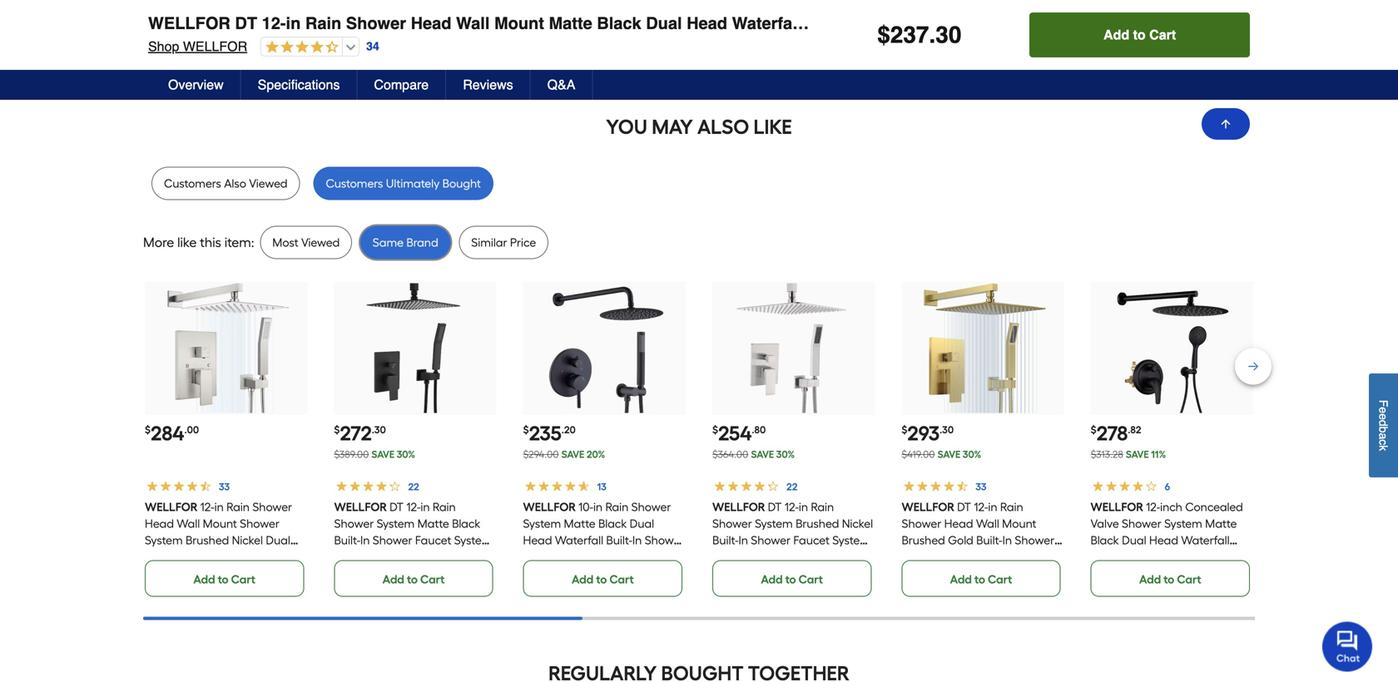 Task type: describe. For each thing, give the bounding box(es) containing it.
black inside 10-in rain shower system matte black dual head waterfall built-in shower faucet system with 2-way diverter valve included
[[599, 517, 627, 531]]

30% for 293
[[963, 449, 981, 461]]

2- inside dt 12-in rain shower head wall mount brushed gold built-in shower faucet system with 2-way diverter valve included
[[1007, 550, 1017, 564]]

wellfor for 12-in rain shower head wall mount shower system brushed nickel dual head waterfall built-in shower faucet system with 2-way diverter valve included
[[145, 500, 198, 514]]

in inside dt 12-in rain shower system matte black built-in shower faucet system with 2-way diverter valve included
[[420, 500, 430, 514]]

$389.00
[[334, 449, 369, 461]]

4.4 stars image
[[261, 40, 339, 55]]

wall inside dt 12-in rain shower head wall mount brushed gold built-in shower faucet system with 2-way diverter valve included
[[976, 517, 999, 531]]

faucet inside 10-in rain shower system matte black dual head waterfall built-in shower faucet system with 2-way diverter valve included
[[523, 550, 559, 564]]

inch
[[1160, 500, 1183, 514]]

dual inside 10-in rain shower system matte black dual head waterfall built-in shower faucet system with 2-way diverter valve included
[[630, 517, 654, 531]]

built- inside dt 12-in rain shower head wall mount brushed gold built-in shower faucet system with 2-way diverter valve included
[[976, 534, 1002, 548]]

q&a
[[547, 77, 575, 92]]

12- inside the 12-inch concealed valve shower system matte black dual head waterfall built-in shower faucet system with 2-way diverter valve included
[[1146, 500, 1160, 514]]

mount inside the '12-in rain shower head wall mount shower system brushed nickel dual head waterfall built-in shower faucet system with 2-way diverter valve included'
[[203, 517, 237, 531]]

$364.00 save 30%
[[712, 449, 795, 461]]

valve inside dt 12-in rain shower system brushed nickel built-in shower faucet system with 2-way diverter valve included
[[817, 550, 845, 564]]

way inside dt 12-in rain shower system brushed nickel built-in shower faucet system with 2-way diverter valve included
[[748, 550, 770, 564]]

.82
[[1128, 424, 1141, 436]]

b
[[1377, 427, 1390, 433]]

2 e from the top
[[1377, 414, 1390, 420]]

arrow up image
[[1219, 117, 1233, 131]]

dt 12-in rain shower head wall mount brushed gold built-in shower faucet system with 2-way diverter valve included
[[902, 500, 1054, 581]]

in inside dt 12-in rain shower system matte black built-in shower faucet system with 2-way diverter valve included
[[360, 534, 370, 548]]

included inside dt 12-in rain shower system brushed nickel built-in shower faucet system with 2-way diverter valve included
[[712, 567, 758, 581]]

built- inside the 12-inch concealed valve shower system matte black dual head waterfall built-in shower faucet system with 2-way diverter valve included
[[1091, 550, 1117, 564]]

waterfall inside the '12-in rain shower head wall mount shower system brushed nickel dual head waterfall built-in shower faucet system with 2-way diverter valve included'
[[177, 550, 225, 564]]

similar price
[[471, 236, 536, 250]]

a
[[1377, 433, 1390, 440]]

f e e d b a c k button
[[1369, 374, 1398, 478]]

cart inside '293' list item
[[988, 573, 1012, 587]]

to for 278 list item
[[1164, 573, 1175, 587]]

2 add to cart list item from the left
[[902, 0, 1064, 67]]

$ for 284
[[145, 424, 151, 436]]

.30 for 272
[[372, 424, 386, 436]]

dual inside the '12-in rain shower head wall mount shower system brushed nickel dual head waterfall built-in shower faucet system with 2-way diverter valve included'
[[266, 534, 290, 548]]

cart inside 254 list item
[[799, 573, 823, 587]]

$313.28 save 11%
[[1091, 449, 1166, 461]]

10-
[[579, 500, 593, 514]]

faucet inside dt 12-in rain shower head wall mount brushed gold built-in shower faucet system with 2-way diverter valve included
[[902, 550, 938, 564]]

add inside the 272 'list item'
[[383, 573, 404, 587]]

like
[[754, 115, 792, 139]]

add to cart link for dt 12-in rain shower head wall mount brushed gold built-in shower faucet system with 2-way diverter valve included
[[902, 561, 1061, 597]]

overview button
[[151, 70, 241, 100]]

brand
[[406, 236, 438, 250]]

save for 272
[[372, 449, 395, 461]]

30% for 272
[[397, 449, 415, 461]]

save for 235
[[561, 449, 584, 461]]

dt for 293
[[957, 500, 971, 514]]

save for 254
[[751, 449, 774, 461]]

rain inside the '12-in rain shower head wall mount shower system brushed nickel dual head waterfall built-in shower faucet system with 2-way diverter valve included'
[[227, 500, 250, 514]]

with inside dt 12-in rain shower system brushed nickel built-in shower faucet system with 2-way diverter valve included
[[712, 550, 735, 564]]

brushed inside the '12-in rain shower head wall mount shower system brushed nickel dual head waterfall built-in shower faucet system with 2-way diverter valve included'
[[186, 534, 229, 548]]

254 list item
[[712, 282, 875, 597]]

.00
[[184, 424, 199, 436]]

chat invite button image
[[1322, 621, 1373, 672]]

dt 12-in rain shower system matte black built-in shower faucet system with 2-way diverter valve included
[[334, 500, 492, 581]]

diverter inside the 12-inch concealed valve shower system matte black dual head waterfall built-in shower faucet system with 2-way diverter valve included
[[1151, 567, 1192, 581]]

$389.00 save 30%
[[334, 449, 415, 461]]

2- inside the '12-in rain shower head wall mount shower system brushed nickel dual head waterfall built-in shower faucet system with 2-way diverter valve included'
[[250, 567, 260, 581]]

you may also like
[[606, 115, 792, 139]]

brushed inside dt 12-in rain shower head wall mount brushed gold built-in shower faucet system with 2-way diverter valve included
[[902, 534, 945, 548]]

wellfor for dt 12-in rain shower system matte black built-in shower faucet system with 2-way diverter valve included
[[334, 500, 387, 514]]

with inside dt 12-in rain shower head wall mount brushed gold built-in shower faucet system with 2-way diverter valve included
[[981, 550, 1004, 564]]

$364.00
[[712, 449, 748, 461]]

item
[[224, 235, 251, 251]]

wellfor for dt 12-in rain shower system brushed nickel built-in shower faucet system with 2-way diverter valve included
[[712, 500, 765, 514]]

regularly bought together heading
[[143, 657, 1255, 682]]

12- inside dt 12-in rain shower head wall mount brushed gold built-in shower faucet system with 2-way diverter valve included
[[974, 500, 988, 514]]

.80
[[752, 424, 766, 436]]

to for third add to cart list item from right
[[218, 43, 229, 57]]

faucet inside dt 12-in rain shower system matte black built-in shower faucet system with 2-way diverter valve included
[[415, 534, 451, 548]]

in inside dt 12-in rain shower system brushed nickel built-in shower faucet system with 2-way diverter valve included
[[799, 500, 808, 514]]

10-in rain shower system matte black dual head waterfall built-in shower faucet system with 2-way diverter valve included
[[523, 500, 685, 581]]

faucet inside dt 12-in rain shower system brushed nickel built-in shower faucet system with 2-way diverter valve included
[[793, 534, 830, 548]]

to inside button
[[1133, 27, 1146, 42]]

built- inside dt 12-in rain shower system matte black built-in shower faucet system with 2-way diverter valve included
[[334, 534, 360, 548]]

284 list item
[[145, 282, 307, 598]]

more like this item :
[[143, 235, 254, 251]]

head inside dt 12-in rain shower head wall mount brushed gold built-in shower faucet system with 2-way diverter valve included
[[944, 517, 973, 531]]

f e e d b a c k
[[1377, 400, 1390, 451]]

specifications button
[[241, 70, 357, 100]]

add to cart for '293' list item
[[950, 573, 1012, 587]]

with inside dt 12-in rain shower system matte black built-in shower faucet system with 2-way diverter valve included
[[334, 550, 357, 564]]

with inside 10-in rain shower system matte black dual head waterfall built-in shower faucet system with 2-way diverter valve included
[[603, 550, 626, 564]]

in inside dt 12-in rain shower head wall mount brushed gold built-in shower faucet system with 2-way diverter valve included
[[1002, 534, 1012, 548]]

2- inside 10-in rain shower system matte black dual head waterfall built-in shower faucet system with 2-way diverter valve included
[[628, 550, 638, 564]]

compare
[[374, 77, 429, 92]]

way inside the 12-inch concealed valve shower system matte black dual head waterfall built-in shower faucet system with 2-way diverter valve included
[[1126, 567, 1148, 581]]

shop
[[148, 39, 179, 54]]

235 list item
[[523, 282, 686, 597]]

like
[[177, 235, 197, 251]]

add to cart button
[[1030, 12, 1250, 57]]

wellfor 12-in rain shower head wall mount shower system brushed nickel dual head waterfall built-in shower faucet system with 2-way diverter valve included image
[[161, 283, 291, 413]]

272 list item
[[334, 282, 497, 597]]

faucet inside the 12-inch concealed valve shower system matte black dual head waterfall built-in shower faucet system with 2-way diverter valve included
[[1172, 550, 1208, 564]]

specifications
[[258, 77, 340, 92]]

add inside 254 list item
[[761, 573, 783, 587]]

valve inside the '12-in rain shower head wall mount shower system brushed nickel dual head waterfall built-in shower faucet system with 2-way diverter valve included'
[[189, 584, 218, 598]]

valve inside dt 12-in rain shower system matte black built-in shower faucet system with 2-way diverter valve included
[[438, 550, 467, 564]]

may
[[652, 115, 693, 139]]

add to cart link for dt 12-in rain shower system matte black built-in shower faucet system with 2-way diverter valve included
[[334, 561, 493, 597]]

with inside the 12-inch concealed valve shower system matte black dual head waterfall built-in shower faucet system with 2-way diverter valve included
[[1091, 567, 1113, 581]]

add inside 278 list item
[[1139, 573, 1161, 587]]

2- inside dt 12-in rain shower system matte black built-in shower faucet system with 2-way diverter valve included
[[359, 550, 369, 564]]

rain inside dt 12-in rain shower system brushed nickel built-in shower faucet system with 2-way diverter valve included
[[811, 500, 834, 514]]

0 vertical spatial viewed
[[249, 177, 288, 191]]

wellfor for dt 12-in rain shower head wall mount brushed gold built-in shower faucet system with 2-way diverter valve included
[[902, 500, 954, 514]]

f
[[1377, 400, 1390, 407]]

included inside 10-in rain shower system matte black dual head waterfall built-in shower faucet system with 2-way diverter valve included
[[599, 567, 644, 581]]

add to cart for 235 list item
[[572, 573, 634, 587]]

$419.00 save 30%
[[902, 449, 981, 461]]

matte inside the 12-inch concealed valve shower system matte black dual head waterfall built-in shower faucet system with 2-way diverter valve included
[[1205, 517, 1237, 531]]

same brand
[[373, 236, 438, 250]]

in inside the '12-in rain shower head wall mount shower system brushed nickel dual head waterfall built-in shower faucet system with 2-way diverter valve included'
[[254, 550, 264, 564]]

$ 272 .30
[[334, 422, 386, 446]]

add to cart for 284 list item
[[193, 573, 255, 587]]

diverter inside the '12-in rain shower head wall mount shower system brushed nickel dual head waterfall built-in shower faucet system with 2-way diverter valve included'
[[145, 584, 186, 598]]

$ left .
[[877, 22, 890, 48]]

wellfor dt 12-in rain shower system matte black built-in shower faucet system with 2-way diverter valve included image
[[350, 283, 480, 413]]

dt up shop wellfor
[[235, 14, 257, 33]]

add to cart for 254 list item at the right
[[761, 573, 823, 587]]

to for 235 list item
[[596, 573, 607, 587]]

.
[[929, 22, 936, 48]]

$ 293 .30
[[902, 422, 954, 446]]

wall inside the '12-in rain shower head wall mount shower system brushed nickel dual head waterfall built-in shower faucet system with 2-way diverter valve included'
[[177, 517, 200, 531]]

add to cart for second add to cart list item from right
[[950, 43, 1012, 57]]

237
[[890, 22, 929, 48]]

wellfor up shop wellfor
[[148, 14, 230, 33]]

$294.00 save 20%
[[523, 449, 605, 461]]

in inside the '12-in rain shower head wall mount shower system brushed nickel dual head waterfall built-in shower faucet system with 2-way diverter valve included'
[[214, 500, 224, 514]]

included inside the '12-in rain shower head wall mount shower system brushed nickel dual head waterfall built-in shower faucet system with 2-way diverter valve included'
[[220, 584, 266, 598]]

wellfor dt 12-in rain shower head wall mount brushed gold built-in shower faucet system with 2-way diverter valve included image
[[918, 283, 1048, 413]]

cart inside 235 list item
[[609, 573, 634, 587]]

$ 254 .80
[[712, 422, 766, 446]]

black inside dt 12-in rain shower system matte black built-in shower faucet system with 2-way diverter valve included
[[452, 517, 480, 531]]

$ 278 .82
[[1091, 422, 1141, 446]]

overview
[[168, 77, 224, 92]]

included inside the 12-inch concealed valve shower system matte black dual head waterfall built-in shower faucet system with 2-way diverter valve included
[[1091, 584, 1136, 598]]

dt for 254
[[768, 500, 782, 514]]

add to cart link for 12-in rain shower head wall mount shower system brushed nickel dual head waterfall built-in shower faucet system with 2-way diverter valve included
[[145, 561, 304, 597]]

way inside dt 12-in rain shower head wall mount brushed gold built-in shower faucet system with 2-way diverter valve included
[[1017, 550, 1039, 564]]

add to cart link for dt 12-in rain shower system brushed nickel built-in shower faucet system with 2-way diverter valve included
[[712, 561, 872, 597]]

built- inside the '12-in rain shower head wall mount shower system brushed nickel dual head waterfall built-in shower faucet system with 2-way diverter valve included'
[[228, 550, 254, 564]]

34
[[366, 40, 379, 53]]

add to cart for the 272 'list item'
[[383, 573, 445, 587]]

waterfall inside the 12-inch concealed valve shower system matte black dual head waterfall built-in shower faucet system with 2-way diverter valve included
[[1181, 534, 1230, 548]]

293
[[907, 422, 940, 446]]

wellfor dt 12-in rain shower head wall mount matte black dual head waterfall built-in shower faucet system with 2-way diverter valve included
[[148, 14, 1327, 33]]

most viewed
[[272, 236, 340, 250]]

in inside 10-in rain shower system matte black dual head waterfall built-in shower faucet system with 2-way diverter valve included
[[593, 500, 603, 514]]

12- inside the '12-in rain shower head wall mount shower system brushed nickel dual head waterfall built-in shower faucet system with 2-way diverter valve included'
[[200, 500, 214, 514]]

add to cart for 3rd add to cart list item from left
[[1139, 43, 1201, 57]]

in inside 10-in rain shower system matte black dual head waterfall built-in shower faucet system with 2-way diverter valve included
[[633, 534, 642, 548]]

30
[[936, 22, 962, 48]]

way inside 10-in rain shower system matte black dual head waterfall built-in shower faucet system with 2-way diverter valve included
[[638, 550, 660, 564]]

0 horizontal spatial also
[[224, 177, 246, 191]]

compare button
[[357, 70, 446, 100]]

dual inside the 12-inch concealed valve shower system matte black dual head waterfall built-in shower faucet system with 2-way diverter valve included
[[1122, 534, 1147, 548]]



Task type: locate. For each thing, give the bounding box(es) containing it.
$ 235 .20
[[523, 422, 576, 446]]

in
[[849, 14, 864, 33], [360, 534, 370, 548], [633, 534, 642, 548], [739, 534, 748, 548], [1002, 534, 1012, 548], [254, 550, 264, 564], [1117, 550, 1127, 564]]

wellfor 12-inch concealed valve shower system matte black dual head waterfall built-in shower faucet system with 2-way diverter valve included image
[[1107, 283, 1237, 413]]

0 horizontal spatial brushed
[[186, 534, 229, 548]]

1 horizontal spatial add to cart list item
[[902, 0, 1064, 67]]

same
[[373, 236, 404, 250]]

.30 up $389.00 save 30%
[[372, 424, 386, 436]]

add to cart list item
[[145, 0, 307, 67], [902, 0, 1064, 67], [1091, 0, 1253, 67]]

save for 278
[[1126, 449, 1149, 461]]

reviews button
[[446, 70, 531, 100]]

add to cart inside 284 list item
[[193, 573, 255, 587]]

2 horizontal spatial 30%
[[963, 449, 981, 461]]

$ inside $ 284 .00
[[145, 424, 151, 436]]

wellfor left 10-
[[523, 500, 576, 514]]

viewed up the :
[[249, 177, 288, 191]]

2 customers from the left
[[326, 177, 383, 191]]

save down .80 at the right bottom
[[751, 449, 774, 461]]

30% inside 254 list item
[[776, 449, 795, 461]]

$419.00
[[902, 449, 935, 461]]

save for 293
[[938, 449, 961, 461]]

cart
[[1149, 27, 1176, 42], [231, 43, 255, 57], [988, 43, 1012, 57], [1177, 43, 1201, 57], [231, 573, 255, 587], [420, 573, 445, 587], [609, 573, 634, 587], [799, 573, 823, 587], [988, 573, 1012, 587], [1177, 573, 1201, 587]]

add
[[1104, 27, 1129, 42], [193, 43, 215, 57], [950, 43, 972, 57], [1139, 43, 1161, 57], [193, 573, 215, 587], [383, 573, 404, 587], [572, 573, 594, 587], [761, 573, 783, 587], [950, 573, 972, 587], [1139, 573, 1161, 587]]

to inside 278 list item
[[1164, 573, 1175, 587]]

$313.28
[[1091, 449, 1123, 461]]

ultimately
[[386, 177, 440, 191]]

1 customers from the left
[[164, 177, 221, 191]]

add to cart link
[[145, 30, 304, 67], [902, 30, 1061, 67], [1091, 30, 1250, 67], [145, 561, 304, 597], [334, 561, 493, 597], [523, 561, 682, 597], [712, 561, 872, 597], [902, 561, 1061, 597], [1091, 561, 1250, 597]]

diverter inside 10-in rain shower system matte black dual head waterfall built-in shower faucet system with 2-way diverter valve included
[[523, 567, 565, 581]]

254
[[718, 422, 752, 446]]

$ up "$364.00"
[[712, 424, 718, 436]]

wellfor down the "$389.00" on the left
[[334, 500, 387, 514]]

concealed
[[1185, 500, 1243, 514]]

3 save from the left
[[751, 449, 774, 461]]

c
[[1377, 440, 1390, 445]]

272
[[340, 422, 372, 446]]

0 vertical spatial also
[[697, 115, 749, 139]]

in inside dt 12-in rain shower head wall mount brushed gold built-in shower faucet system with 2-way diverter valve included
[[988, 500, 997, 514]]

wellfor down "$364.00"
[[712, 500, 765, 514]]

$ up the $313.28
[[1091, 424, 1097, 436]]

add to cart inside button
[[1104, 27, 1176, 42]]

head inside the 12-inch concealed valve shower system matte black dual head waterfall built-in shower faucet system with 2-way diverter valve included
[[1149, 534, 1179, 548]]

dt
[[235, 14, 257, 33], [389, 500, 403, 514], [768, 500, 782, 514], [957, 500, 971, 514]]

30% inside the 272 'list item'
[[397, 449, 415, 461]]

matte
[[549, 14, 592, 33], [417, 517, 449, 531], [564, 517, 596, 531], [1205, 517, 1237, 531]]

to for 284 list item
[[218, 573, 229, 587]]

rain
[[305, 14, 341, 33], [227, 500, 250, 514], [433, 500, 456, 514], [606, 500, 629, 514], [811, 500, 834, 514], [1000, 500, 1023, 514]]

1 vertical spatial also
[[224, 177, 246, 191]]

wellfor for 10-in rain shower system matte black dual head waterfall built-in shower faucet system with 2-way diverter valve included
[[523, 500, 576, 514]]

save down $ 272 .30
[[372, 449, 395, 461]]

wall
[[456, 14, 490, 33], [177, 517, 200, 531], [976, 517, 999, 531]]

wellfor inside 278 list item
[[1091, 500, 1144, 514]]

customers ultimately bought
[[326, 177, 481, 191]]

to inside the 272 'list item'
[[407, 573, 418, 587]]

12- inside dt 12-in rain shower system matte black built-in shower faucet system with 2-way diverter valve included
[[406, 500, 420, 514]]

in inside dt 12-in rain shower system brushed nickel built-in shower faucet system with 2-way diverter valve included
[[739, 534, 748, 548]]

faucet inside the '12-in rain shower head wall mount shower system brushed nickel dual head waterfall built-in shower faucet system with 2-way diverter valve included'
[[145, 567, 181, 581]]

way
[[1108, 14, 1139, 33], [369, 550, 391, 564], [638, 550, 660, 564], [748, 550, 770, 564], [1017, 550, 1039, 564], [260, 567, 282, 581], [1126, 567, 1148, 581]]

nickel
[[842, 517, 873, 531], [232, 534, 263, 548]]

dt for 272
[[389, 500, 403, 514]]

customers for customers also viewed
[[326, 177, 383, 191]]

dt down $389.00 save 30%
[[389, 500, 403, 514]]

wellfor inside 284 list item
[[145, 500, 198, 514]]

k
[[1377, 445, 1390, 451]]

$ 237 . 30
[[877, 22, 962, 48]]

diverter inside dt 12-in rain shower system brushed nickel built-in shower faucet system with 2-way diverter valve included
[[773, 550, 814, 564]]

wellfor up 'gold'
[[902, 500, 954, 514]]

0 horizontal spatial viewed
[[249, 177, 288, 191]]

0 vertical spatial nickel
[[842, 517, 873, 531]]

:
[[251, 235, 254, 251]]

1 add to cart list item from the left
[[145, 0, 307, 67]]

1 horizontal spatial viewed
[[301, 236, 340, 250]]

add to cart
[[1104, 27, 1176, 42], [193, 43, 255, 57], [950, 43, 1012, 57], [1139, 43, 1201, 57], [193, 573, 255, 587], [383, 573, 445, 587], [572, 573, 634, 587], [761, 573, 823, 587], [950, 573, 1012, 587], [1139, 573, 1201, 587]]

way inside the '12-in rain shower head wall mount shower system brushed nickel dual head waterfall built-in shower faucet system with 2-way diverter valve included'
[[260, 567, 282, 581]]

rain inside dt 12-in rain shower head wall mount brushed gold built-in shower faucet system with 2-way diverter valve included
[[1000, 500, 1023, 514]]

2- inside the 12-inch concealed valve shower system matte black dual head waterfall built-in shower faucet system with 2-way diverter valve included
[[1116, 567, 1126, 581]]

reviews
[[463, 77, 513, 92]]

278
[[1097, 422, 1128, 446]]

.30 inside $ 272 .30
[[372, 424, 386, 436]]

to inside 254 list item
[[785, 573, 796, 587]]

system
[[991, 14, 1051, 33], [377, 517, 415, 531], [523, 517, 561, 531], [755, 517, 793, 531], [1165, 517, 1203, 531], [145, 534, 183, 548], [454, 534, 492, 548], [832, 534, 870, 548], [562, 550, 600, 564], [941, 550, 979, 564], [1211, 550, 1249, 564], [184, 567, 222, 581]]

0 horizontal spatial mount
[[203, 517, 237, 531]]

0 horizontal spatial wall
[[177, 517, 200, 531]]

$ up the "$389.00" on the left
[[334, 424, 340, 436]]

wellfor 10-in rain shower system matte black dual head waterfall built-in shower faucet system with 2-way diverter valve included image
[[539, 283, 669, 413]]

built- inside 10-in rain shower system matte black dual head waterfall built-in shower faucet system with 2-way diverter valve included
[[606, 534, 633, 548]]

cart inside 278 list item
[[1177, 573, 1201, 587]]

1 horizontal spatial .30
[[940, 424, 954, 436]]

e
[[1377, 407, 1390, 414], [1377, 414, 1390, 420]]

add to cart inside 235 list item
[[572, 573, 634, 587]]

add to cart link inside '293' list item
[[902, 561, 1061, 597]]

.30 inside $ 293 .30
[[940, 424, 954, 436]]

wellfor down $ 284 .00
[[145, 500, 198, 514]]

30% for 254
[[776, 449, 795, 461]]

shop wellfor
[[148, 39, 247, 54]]

1 save from the left
[[372, 449, 395, 461]]

$294.00
[[523, 449, 559, 461]]

nickel inside dt 12-in rain shower system brushed nickel built-in shower faucet system with 2-way diverter valve included
[[842, 517, 873, 531]]

$ left .00
[[145, 424, 151, 436]]

e up d
[[1377, 407, 1390, 414]]

dual
[[646, 14, 682, 33], [630, 517, 654, 531], [266, 534, 290, 548], [1122, 534, 1147, 548]]

to
[[1133, 27, 1146, 42], [218, 43, 229, 57], [974, 43, 985, 57], [1164, 43, 1175, 57], [218, 573, 229, 587], [407, 573, 418, 587], [596, 573, 607, 587], [785, 573, 796, 587], [974, 573, 985, 587], [1164, 573, 1175, 587]]

e up b
[[1377, 414, 1390, 420]]

$ inside the "$ 235 .20"
[[523, 424, 529, 436]]

valve inside dt 12-in rain shower head wall mount brushed gold built-in shower faucet system with 2-way diverter valve included
[[946, 567, 974, 581]]

wellfor inside 235 list item
[[523, 500, 576, 514]]

save down $ 293 .30
[[938, 449, 961, 461]]

3 add to cart list item from the left
[[1091, 0, 1253, 67]]

also left like
[[697, 115, 749, 139]]

284
[[151, 422, 184, 446]]

to for second add to cart list item from right
[[974, 43, 985, 57]]

dt 12-in rain shower system brushed nickel built-in shower faucet system with 2-way diverter valve included
[[712, 500, 873, 581]]

head inside 10-in rain shower system matte black dual head waterfall built-in shower faucet system with 2-way diverter valve included
[[523, 534, 552, 548]]

cart inside button
[[1149, 27, 1176, 42]]

to for 3rd add to cart list item from left
[[1164, 43, 1175, 57]]

add to cart link inside 278 list item
[[1091, 561, 1250, 597]]

$ 284 .00
[[145, 422, 199, 446]]

save left 11%
[[1126, 449, 1149, 461]]

save inside 278 list item
[[1126, 449, 1149, 461]]

1 horizontal spatial 30%
[[776, 449, 795, 461]]

2 horizontal spatial brushed
[[902, 534, 945, 548]]

$ inside $ 254 .80
[[712, 424, 718, 436]]

wellfor up overview
[[183, 39, 247, 54]]

wellfor down the $313.28
[[1091, 500, 1144, 514]]

save inside the 272 'list item'
[[372, 449, 395, 461]]

add to cart inside the 272 'list item'
[[383, 573, 445, 587]]

$ for 293
[[902, 424, 907, 436]]

wellfor inside the 272 'list item'
[[334, 500, 387, 514]]

also
[[697, 115, 749, 139], [224, 177, 246, 191]]

customers up the like
[[164, 177, 221, 191]]

wellfor for 12-inch concealed valve shower system matte black dual head waterfall built-in shower faucet system with 2-way diverter valve included
[[1091, 500, 1144, 514]]

.20
[[562, 424, 576, 436]]

0 horizontal spatial 30%
[[397, 449, 415, 461]]

brushed inside dt 12-in rain shower system brushed nickel built-in shower faucet system with 2-way diverter valve included
[[796, 517, 839, 531]]

235
[[529, 422, 562, 446]]

with
[[1055, 14, 1088, 33], [334, 550, 357, 564], [603, 550, 626, 564], [712, 550, 735, 564], [981, 550, 1004, 564], [225, 567, 247, 581], [1091, 567, 1113, 581]]

gold
[[948, 534, 973, 548]]

most
[[272, 236, 298, 250]]

customers for you may also like
[[164, 177, 221, 191]]

diverter
[[1144, 14, 1207, 33], [394, 550, 436, 564], [773, 550, 814, 564], [523, 567, 565, 581], [902, 567, 943, 581], [1151, 567, 1192, 581], [145, 584, 186, 598]]

$ up the $294.00
[[523, 424, 529, 436]]

.30 up $419.00 save 30%
[[940, 424, 954, 436]]

dt down $364.00 save 30%
[[768, 500, 782, 514]]

way inside dt 12-in rain shower system matte black built-in shower faucet system with 2-way diverter valve included
[[369, 550, 391, 564]]

add to cart inside '293' list item
[[950, 573, 1012, 587]]

customers left ultimately
[[326, 177, 383, 191]]

southdeep products image
[[712, 0, 875, 19]]

diverter inside dt 12-in rain shower system matte black built-in shower faucet system with 2-way diverter valve included
[[394, 550, 436, 564]]

1 30% from the left
[[397, 449, 415, 461]]

add to cart for third add to cart list item from right
[[193, 43, 255, 57]]

$ for 272
[[334, 424, 340, 436]]

viewed right most
[[301, 236, 340, 250]]

save inside 254 list item
[[751, 449, 774, 461]]

to for 254 list item at the right
[[785, 573, 796, 587]]

black inside the 12-inch concealed valve shower system matte black dual head waterfall built-in shower faucet system with 2-way diverter valve included
[[1091, 534, 1119, 548]]

$ for 235
[[523, 424, 529, 436]]

rain inside dt 12-in rain shower system matte black built-in shower faucet system with 2-way diverter valve included
[[433, 500, 456, 514]]

1 horizontal spatial customers
[[326, 177, 383, 191]]

2 save from the left
[[561, 449, 584, 461]]

rain inside 10-in rain shower system matte black dual head waterfall built-in shower faucet system with 2-way diverter valve included
[[606, 500, 629, 514]]

this
[[200, 235, 221, 251]]

1 horizontal spatial brushed
[[796, 517, 839, 531]]

shower
[[346, 14, 406, 33], [868, 14, 928, 33], [252, 500, 292, 514], [632, 500, 671, 514], [240, 517, 280, 531], [334, 517, 374, 531], [712, 517, 752, 531], [902, 517, 941, 531], [1122, 517, 1162, 531], [373, 534, 412, 548], [645, 534, 685, 548], [751, 534, 791, 548], [1015, 534, 1054, 548], [267, 550, 306, 564], [1129, 550, 1169, 564]]

mount
[[494, 14, 544, 33], [203, 517, 237, 531], [1002, 517, 1036, 531]]

dt up 'gold'
[[957, 500, 971, 514]]

2 .30 from the left
[[940, 424, 954, 436]]

30% inside '293' list item
[[963, 449, 981, 461]]

add to cart for 278 list item
[[1139, 573, 1201, 587]]

list item
[[334, 0, 497, 67]]

bought
[[442, 177, 481, 191]]

12-in rain shower head wall mount shower system brushed nickel dual head waterfall built-in shower faucet system with 2-way diverter valve included
[[145, 500, 306, 598]]

included inside dt 12-in rain shower head wall mount brushed gold built-in shower faucet system with 2-way diverter valve included
[[977, 567, 1023, 581]]

in
[[286, 14, 301, 33], [214, 500, 224, 514], [420, 500, 430, 514], [593, 500, 603, 514], [799, 500, 808, 514], [988, 500, 997, 514]]

also up the item
[[224, 177, 246, 191]]

$ inside $ 293 .30
[[902, 424, 907, 436]]

wellfor
[[148, 14, 230, 33], [183, 39, 247, 54], [145, 500, 198, 514], [334, 500, 387, 514], [523, 500, 576, 514], [712, 500, 765, 514], [902, 500, 954, 514], [1091, 500, 1144, 514]]

diverter inside dt 12-in rain shower head wall mount brushed gold built-in shower faucet system with 2-way diverter valve included
[[902, 567, 943, 581]]

11%
[[1151, 449, 1166, 461]]

matte inside 10-in rain shower system matte black dual head waterfall built-in shower faucet system with 2-way diverter valve included
[[564, 517, 596, 531]]

more
[[143, 235, 174, 251]]

waterfall inside 10-in rain shower system matte black dual head waterfall built-in shower faucet system with 2-way diverter valve included
[[555, 534, 604, 548]]

to inside 235 list item
[[596, 573, 607, 587]]

.30 for 293
[[940, 424, 954, 436]]

viewed
[[249, 177, 288, 191], [301, 236, 340, 250]]

waterfall
[[732, 14, 802, 33], [555, 534, 604, 548], [1181, 534, 1230, 548], [177, 550, 225, 564]]

included
[[1259, 14, 1327, 33], [334, 567, 380, 581], [599, 567, 644, 581], [712, 567, 758, 581], [977, 567, 1023, 581], [220, 584, 266, 598], [1091, 584, 1136, 598]]

to for '293' list item
[[974, 573, 985, 587]]

add to cart link inside 235 list item
[[523, 561, 682, 597]]

included inside dt 12-in rain shower system matte black built-in shower faucet system with 2-way diverter valve included
[[334, 567, 380, 581]]

1 horizontal spatial mount
[[494, 14, 544, 33]]

you
[[606, 115, 647, 139]]

5 save from the left
[[1126, 449, 1149, 461]]

$ for 254
[[712, 424, 718, 436]]

4 save from the left
[[938, 449, 961, 461]]

0 horizontal spatial customers
[[164, 177, 221, 191]]

save left 20% at the left bottom
[[561, 449, 584, 461]]

add inside 284 list item
[[193, 573, 215, 587]]

1 .30 from the left
[[372, 424, 386, 436]]

20%
[[587, 449, 605, 461]]

1 e from the top
[[1377, 407, 1390, 414]]

valve inside 10-in rain shower system matte black dual head waterfall built-in shower faucet system with 2-way diverter valve included
[[567, 567, 596, 581]]

q&a button
[[531, 70, 593, 100]]

nickel inside the '12-in rain shower head wall mount shower system brushed nickel dual head waterfall built-in shower faucet system with 2-way diverter valve included'
[[232, 534, 263, 548]]

add to cart link inside 284 list item
[[145, 561, 304, 597]]

1 vertical spatial viewed
[[301, 236, 340, 250]]

d
[[1377, 420, 1390, 427]]

dt inside dt 12-in rain shower system matte black built-in shower faucet system with 2-way diverter valve included
[[389, 500, 403, 514]]

customers also viewed
[[164, 177, 288, 191]]

2 horizontal spatial mount
[[1002, 517, 1036, 531]]

0 horizontal spatial nickel
[[232, 534, 263, 548]]

0 horizontal spatial add to cart list item
[[145, 0, 307, 67]]

2 horizontal spatial wall
[[976, 517, 999, 531]]

12-
[[262, 14, 286, 33], [200, 500, 214, 514], [406, 500, 420, 514], [785, 500, 799, 514], [974, 500, 988, 514], [1146, 500, 1160, 514]]

12-inch concealed valve shower system matte black dual head waterfall built-in shower faucet system with 2-way diverter valve included
[[1091, 500, 1249, 598]]

add inside '293' list item
[[950, 573, 972, 587]]

1 horizontal spatial nickel
[[842, 517, 873, 531]]

.30
[[372, 424, 386, 436], [940, 424, 954, 436]]

1 horizontal spatial also
[[697, 115, 749, 139]]

wellfor dt 12-in rain shower system brushed nickel built-in shower faucet system with 2-way diverter valve included image
[[729, 283, 859, 413]]

12- inside dt 12-in rain shower system brushed nickel built-in shower faucet system with 2-way diverter valve included
[[785, 500, 799, 514]]

to inside '293' list item
[[974, 573, 985, 587]]

$
[[877, 22, 890, 48], [145, 424, 151, 436], [334, 424, 340, 436], [523, 424, 529, 436], [712, 424, 718, 436], [902, 424, 907, 436], [1091, 424, 1097, 436]]

cart inside the 272 'list item'
[[420, 573, 445, 587]]

$ up $419.00
[[902, 424, 907, 436]]

278 list item
[[1091, 282, 1253, 598]]

add to cart link for 12-inch concealed valve shower system matte black dual head waterfall built-in shower faucet system with 2-way diverter valve included
[[1091, 561, 1250, 597]]

1 horizontal spatial wall
[[456, 14, 490, 33]]

1 vertical spatial nickel
[[232, 534, 263, 548]]

2- inside dt 12-in rain shower system brushed nickel built-in shower faucet system with 2-way diverter valve included
[[738, 550, 748, 564]]

system inside dt 12-in rain shower head wall mount brushed gold built-in shower faucet system with 2-way diverter valve included
[[941, 550, 979, 564]]

built-
[[806, 14, 849, 33], [334, 534, 360, 548], [606, 534, 633, 548], [712, 534, 739, 548], [976, 534, 1002, 548], [228, 550, 254, 564], [1091, 550, 1117, 564]]

2 horizontal spatial add to cart list item
[[1091, 0, 1253, 67]]

save
[[372, 449, 395, 461], [561, 449, 584, 461], [751, 449, 774, 461], [938, 449, 961, 461], [1126, 449, 1149, 461]]

mount inside dt 12-in rain shower head wall mount brushed gold built-in shower faucet system with 2-way diverter valve included
[[1002, 517, 1036, 531]]

price
[[510, 236, 536, 250]]

2 30% from the left
[[776, 449, 795, 461]]

add to cart link for 10-in rain shower system matte black dual head waterfall built-in shower faucet system with 2-way diverter valve included
[[523, 561, 682, 597]]

0 horizontal spatial .30
[[372, 424, 386, 436]]

3 30% from the left
[[963, 449, 981, 461]]

dt inside dt 12-in rain shower system brushed nickel built-in shower faucet system with 2-way diverter valve included
[[768, 500, 782, 514]]

$ for 278
[[1091, 424, 1097, 436]]

293 list item
[[902, 282, 1064, 597]]

brushed
[[796, 517, 839, 531], [186, 534, 229, 548], [902, 534, 945, 548]]

to for the 272 'list item'
[[407, 573, 418, 587]]

similar
[[471, 236, 507, 250]]



Task type: vqa. For each thing, say whether or not it's contained in the screenshot.
'Putnam'
no



